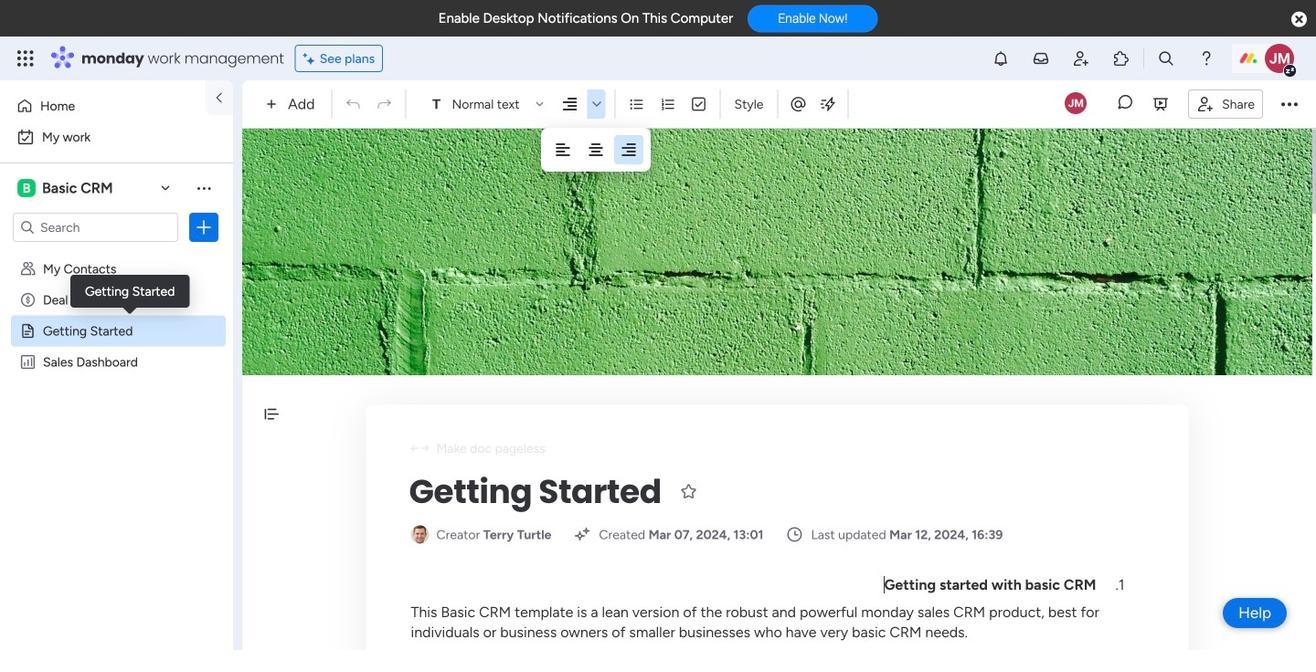 Task type: vqa. For each thing, say whether or not it's contained in the screenshot.
Workspace options 'image'
yes



Task type: describe. For each thing, give the bounding box(es) containing it.
v2 ellipsis image
[[1282, 92, 1298, 116]]

options image
[[195, 219, 213, 237]]

workspace options image
[[195, 179, 213, 197]]

numbered list image
[[660, 96, 676, 112]]

notifications image
[[992, 49, 1010, 68]]

update feed image
[[1032, 49, 1050, 68]]

1 button padding image from the left
[[554, 141, 572, 159]]

help image
[[1198, 49, 1216, 68]]

select product image
[[16, 49, 35, 68]]

search everything image
[[1157, 49, 1176, 68]]

dapulse close image
[[1292, 11, 1307, 29]]

see plans image
[[303, 48, 320, 69]]

workspace selection element
[[17, 177, 116, 199]]

dynamic values image
[[819, 95, 837, 113]]

mention image
[[789, 95, 808, 113]]



Task type: locate. For each thing, give the bounding box(es) containing it.
Search in workspace field
[[38, 217, 153, 238]]

0 horizontal spatial button padding image
[[554, 141, 572, 159]]

invite members image
[[1072, 49, 1091, 68]]

public board image
[[19, 323, 37, 340]]

checklist image
[[691, 96, 707, 112]]

option
[[11, 91, 195, 121], [11, 123, 222, 152], [0, 253, 233, 256]]

1 horizontal spatial button padding image
[[587, 141, 605, 159]]

jeremy miller image
[[1265, 44, 1295, 73]]

0 vertical spatial option
[[11, 91, 195, 121]]

2 button padding image from the left
[[587, 141, 605, 159]]

button padding image
[[554, 141, 572, 159], [587, 141, 605, 159]]

public dashboard image
[[19, 354, 37, 371]]

list box
[[0, 250, 233, 625]]

bulleted list image
[[629, 96, 645, 112]]

workspace image
[[17, 178, 36, 198]]

add to favorites image
[[680, 483, 698, 501]]

menu image
[[338, 606, 352, 620]]

board activity image
[[1065, 92, 1087, 114]]

1 vertical spatial option
[[11, 123, 222, 152]]

None field
[[405, 469, 666, 516]]

2 vertical spatial option
[[0, 253, 233, 256]]

button padding image
[[620, 141, 638, 159]]

monday marketplace image
[[1113, 49, 1131, 68]]



